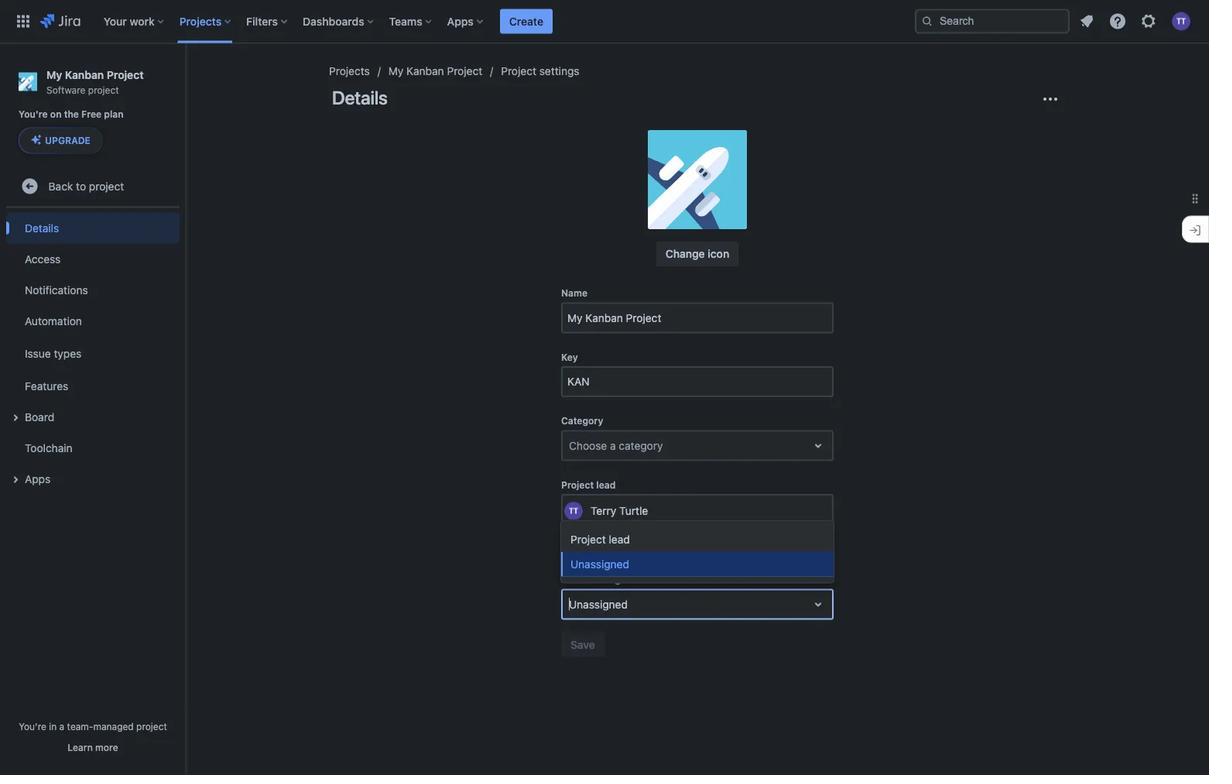 Task type: locate. For each thing, give the bounding box(es) containing it.
choose a category
[[569, 439, 663, 452]]

expand image inside apps button
[[6, 470, 25, 489]]

1 vertical spatial unassigned
[[569, 598, 628, 610]]

project left your
[[571, 533, 606, 545]]

your work button
[[99, 9, 170, 34]]

default
[[561, 574, 594, 585]]

1 vertical spatial the
[[788, 532, 803, 543]]

project right your
[[631, 532, 662, 543]]

expand image
[[6, 408, 25, 427], [6, 470, 25, 489]]

category
[[619, 439, 663, 452]]

kanban for my kanban project software project
[[65, 68, 104, 81]]

in left 'team-'
[[49, 721, 57, 732]]

lead right the sure
[[609, 533, 630, 545]]

upgrade button
[[19, 128, 102, 153]]

a right choose
[[610, 439, 616, 452]]

a
[[610, 439, 616, 452], [59, 721, 64, 732]]

you're for you're in a team-managed project
[[19, 721, 46, 732]]

1 horizontal spatial projects
[[329, 65, 370, 77]]

you're left on on the left of the page
[[19, 109, 48, 120]]

you're for you're on the free plan
[[19, 109, 48, 120]]

help image
[[1109, 12, 1127, 31]]

1 horizontal spatial to
[[737, 532, 745, 543]]

issue types
[[25, 347, 82, 360]]

kanban
[[407, 65, 444, 77], [65, 68, 104, 81]]

apps inside button
[[25, 472, 51, 485]]

kanban up software
[[65, 68, 104, 81]]

1 vertical spatial details
[[25, 221, 59, 234]]

1 vertical spatial you're
[[19, 721, 46, 732]]

issues
[[748, 532, 775, 543]]

1 horizontal spatial apps
[[447, 15, 474, 27]]

0 vertical spatial a
[[610, 439, 616, 452]]

back to project link
[[6, 171, 180, 202]]

0 vertical spatial apps
[[447, 15, 474, 27]]

apps right 'teams' popup button
[[447, 15, 474, 27]]

back
[[48, 180, 73, 192]]

lead up terry
[[596, 479, 616, 490]]

0 horizontal spatial to
[[76, 180, 86, 192]]

projects for 'projects' link
[[329, 65, 370, 77]]

expand image inside board "button"
[[6, 408, 25, 427]]

0 vertical spatial projects
[[179, 15, 222, 27]]

lead inside make sure your project lead has access to issues in the project.
[[664, 532, 683, 543]]

project up plan
[[107, 68, 144, 81]]

you're left 'team-'
[[19, 721, 46, 732]]

2 you're from the top
[[19, 721, 46, 732]]

1 horizontal spatial in
[[778, 532, 786, 543]]

details
[[332, 87, 388, 108], [25, 221, 59, 234]]

my
[[389, 65, 404, 77], [46, 68, 62, 81]]

1 vertical spatial apps
[[25, 472, 51, 485]]

unassigned
[[571, 557, 629, 570], [569, 598, 628, 610]]

learn
[[68, 742, 93, 753]]

details down 'projects' link
[[332, 87, 388, 108]]

projects down dashboards popup button
[[329, 65, 370, 77]]

project lead
[[561, 479, 616, 490], [571, 533, 630, 545]]

0 horizontal spatial projects
[[179, 15, 222, 27]]

filters
[[246, 15, 278, 27]]

projects button
[[175, 9, 237, 34]]

1 vertical spatial in
[[49, 721, 57, 732]]

projects
[[179, 15, 222, 27], [329, 65, 370, 77]]

banner containing your work
[[0, 0, 1209, 43]]

group
[[6, 208, 180, 499]]

change icon button
[[656, 242, 739, 266]]

software
[[46, 84, 86, 95]]

apps down toolchain
[[25, 472, 51, 485]]

my for my kanban project software project
[[46, 68, 62, 81]]

assignee
[[597, 574, 637, 585]]

projects for projects popup button
[[179, 15, 222, 27]]

my kanban project
[[389, 65, 483, 77]]

0 vertical spatial in
[[778, 532, 786, 543]]

projects up sidebar navigation image at the top left of the page
[[179, 15, 222, 27]]

expand image down toolchain
[[6, 470, 25, 489]]

project lead down terry
[[571, 533, 630, 545]]

expand image for apps
[[6, 470, 25, 489]]

0 vertical spatial to
[[76, 180, 86, 192]]

access
[[25, 252, 61, 265]]

kanban down 'teams' popup button
[[407, 65, 444, 77]]

unassigned down the default assignee
[[569, 598, 628, 610]]

board button
[[6, 401, 180, 432]]

banner
[[0, 0, 1209, 43]]

0 horizontal spatial apps
[[25, 472, 51, 485]]

learn more
[[68, 742, 118, 753]]

0 vertical spatial you're
[[19, 109, 48, 120]]

appswitcher icon image
[[14, 12, 33, 31]]

default assignee
[[561, 574, 637, 585]]

filters button
[[242, 9, 293, 34]]

unassigned up the default assignee
[[571, 557, 629, 570]]

my right 'projects' link
[[389, 65, 404, 77]]

kanban for my kanban project
[[407, 65, 444, 77]]

lead
[[596, 479, 616, 490], [664, 532, 683, 543], [609, 533, 630, 545]]

open image
[[809, 595, 828, 614]]

1 horizontal spatial kanban
[[407, 65, 444, 77]]

in right issues
[[778, 532, 786, 543]]

1 vertical spatial a
[[59, 721, 64, 732]]

project
[[447, 65, 483, 77], [501, 65, 537, 77], [107, 68, 144, 81], [561, 479, 594, 490], [571, 533, 606, 545]]

1 you're from the top
[[19, 109, 48, 120]]

notifications
[[25, 283, 88, 296]]

0 vertical spatial details
[[332, 87, 388, 108]]

a left 'team-'
[[59, 721, 64, 732]]

project.
[[561, 544, 595, 555]]

the right on on the left of the page
[[64, 109, 79, 120]]

make sure your project lead has access to issues in the project.
[[561, 532, 803, 555]]

0 horizontal spatial kanban
[[65, 68, 104, 81]]

you're
[[19, 109, 48, 120], [19, 721, 46, 732]]

my inside the my kanban project software project
[[46, 68, 62, 81]]

sidebar navigation image
[[169, 62, 203, 93]]

features link
[[6, 370, 180, 401]]

to
[[76, 180, 86, 192], [737, 532, 745, 543]]

1 vertical spatial to
[[737, 532, 745, 543]]

search image
[[921, 15, 934, 27]]

expand image down features
[[6, 408, 25, 427]]

1 horizontal spatial details
[[332, 87, 388, 108]]

0 horizontal spatial my
[[46, 68, 62, 81]]

apps button
[[6, 463, 180, 494]]

1 expand image from the top
[[6, 408, 25, 427]]

0 vertical spatial expand image
[[6, 408, 25, 427]]

project up terry turtle image
[[561, 479, 594, 490]]

project lead up terry turtle image
[[561, 479, 616, 490]]

Category text field
[[569, 438, 572, 453]]

primary element
[[9, 0, 915, 43]]

lead left the has
[[664, 532, 683, 543]]

the
[[64, 109, 79, 120], [788, 532, 803, 543]]

projects inside popup button
[[179, 15, 222, 27]]

0 horizontal spatial in
[[49, 721, 57, 732]]

0 vertical spatial the
[[64, 109, 79, 120]]

project
[[88, 84, 119, 95], [89, 180, 124, 192], [631, 532, 662, 543], [136, 721, 167, 732]]

name
[[561, 288, 588, 298]]

on
[[50, 109, 62, 120]]

types
[[54, 347, 82, 360]]

back to project
[[48, 180, 124, 192]]

automation link
[[6, 305, 180, 336]]

2 expand image from the top
[[6, 470, 25, 489]]

1 horizontal spatial the
[[788, 532, 803, 543]]

in
[[778, 532, 786, 543], [49, 721, 57, 732]]

expand image for board
[[6, 408, 25, 427]]

managed
[[93, 721, 134, 732]]

my up software
[[46, 68, 62, 81]]

1 vertical spatial expand image
[[6, 470, 25, 489]]

jira image
[[40, 12, 80, 31], [40, 12, 80, 31]]

project right managed
[[136, 721, 167, 732]]

0 horizontal spatial details
[[25, 221, 59, 234]]

to right back
[[76, 180, 86, 192]]

in inside make sure your project lead has access to issues in the project.
[[778, 532, 786, 543]]

1 horizontal spatial my
[[389, 65, 404, 77]]

project settings link
[[501, 62, 580, 81]]

apps
[[447, 15, 474, 27], [25, 472, 51, 485]]

projects link
[[329, 62, 370, 81]]

the right issues
[[788, 532, 803, 543]]

1 vertical spatial projects
[[329, 65, 370, 77]]

kanban inside the my kanban project software project
[[65, 68, 104, 81]]

project up plan
[[88, 84, 119, 95]]

more
[[95, 742, 118, 753]]

1 horizontal spatial a
[[610, 439, 616, 452]]

1 vertical spatial project lead
[[571, 533, 630, 545]]

Name field
[[563, 304, 832, 332]]

group containing details
[[6, 208, 180, 499]]

to left issues
[[737, 532, 745, 543]]

notifications link
[[6, 274, 180, 305]]

project inside make sure your project lead has access to issues in the project.
[[631, 532, 662, 543]]

details up the access
[[25, 221, 59, 234]]

free
[[81, 109, 102, 120]]



Task type: vqa. For each thing, say whether or not it's contained in the screenshot.
15 It
no



Task type: describe. For each thing, give the bounding box(es) containing it.
Search field
[[915, 9, 1070, 34]]

settings
[[539, 65, 580, 77]]

access
[[703, 532, 734, 543]]

terry
[[591, 505, 616, 517]]

Default assignee text field
[[569, 597, 572, 612]]

more image
[[1041, 90, 1060, 108]]

create
[[509, 15, 544, 27]]

sure
[[587, 532, 606, 543]]

learn more button
[[68, 741, 118, 753]]

plan
[[104, 109, 124, 120]]

Key field
[[563, 368, 832, 396]]

my kanban project software project
[[46, 68, 144, 95]]

create button
[[500, 9, 553, 34]]

has
[[685, 532, 701, 543]]

dashboards
[[303, 15, 364, 27]]

issue types link
[[6, 336, 180, 370]]

turtle
[[619, 505, 648, 517]]

details link
[[6, 212, 180, 243]]

toolchain
[[25, 441, 73, 454]]

automation
[[25, 314, 82, 327]]

change icon
[[666, 247, 730, 260]]

project avatar image
[[648, 130, 747, 229]]

toolchain link
[[6, 432, 180, 463]]

access link
[[6, 243, 180, 274]]

your profile and settings image
[[1172, 12, 1191, 31]]

0 vertical spatial project lead
[[561, 479, 616, 490]]

teams
[[389, 15, 422, 27]]

make
[[561, 532, 585, 543]]

project inside the my kanban project software project
[[88, 84, 119, 95]]

your work
[[104, 15, 155, 27]]

my kanban project link
[[389, 62, 483, 81]]

project inside the my kanban project software project
[[107, 68, 144, 81]]

your
[[609, 532, 628, 543]]

teams button
[[385, 9, 438, 34]]

0 horizontal spatial the
[[64, 109, 79, 120]]

icon
[[708, 247, 730, 260]]

category
[[561, 415, 603, 426]]

board
[[25, 410, 54, 423]]

project left settings
[[501, 65, 537, 77]]

team-
[[67, 721, 93, 732]]

features
[[25, 379, 68, 392]]

0 horizontal spatial a
[[59, 721, 64, 732]]

the inside make sure your project lead has access to issues in the project.
[[788, 532, 803, 543]]

you're on the free plan
[[19, 109, 124, 120]]

open image
[[809, 436, 828, 455]]

change
[[666, 247, 705, 260]]

key
[[561, 351, 578, 362]]

terry turtle
[[591, 505, 648, 517]]

issue
[[25, 347, 51, 360]]

dashboards button
[[298, 9, 380, 34]]

your
[[104, 15, 127, 27]]

work
[[130, 15, 155, 27]]

notifications image
[[1078, 12, 1096, 31]]

choose
[[569, 439, 607, 452]]

apps inside popup button
[[447, 15, 474, 27]]

upgrade
[[45, 135, 91, 146]]

settings image
[[1140, 12, 1158, 31]]

0 vertical spatial unassigned
[[571, 557, 629, 570]]

project up details link
[[89, 180, 124, 192]]

to inside make sure your project lead has access to issues in the project.
[[737, 532, 745, 543]]

project settings
[[501, 65, 580, 77]]

project down "primary" element
[[447, 65, 483, 77]]

terry turtle image
[[564, 502, 583, 520]]

apps button
[[443, 9, 489, 34]]

my for my kanban project
[[389, 65, 404, 77]]

you're in a team-managed project
[[19, 721, 167, 732]]



